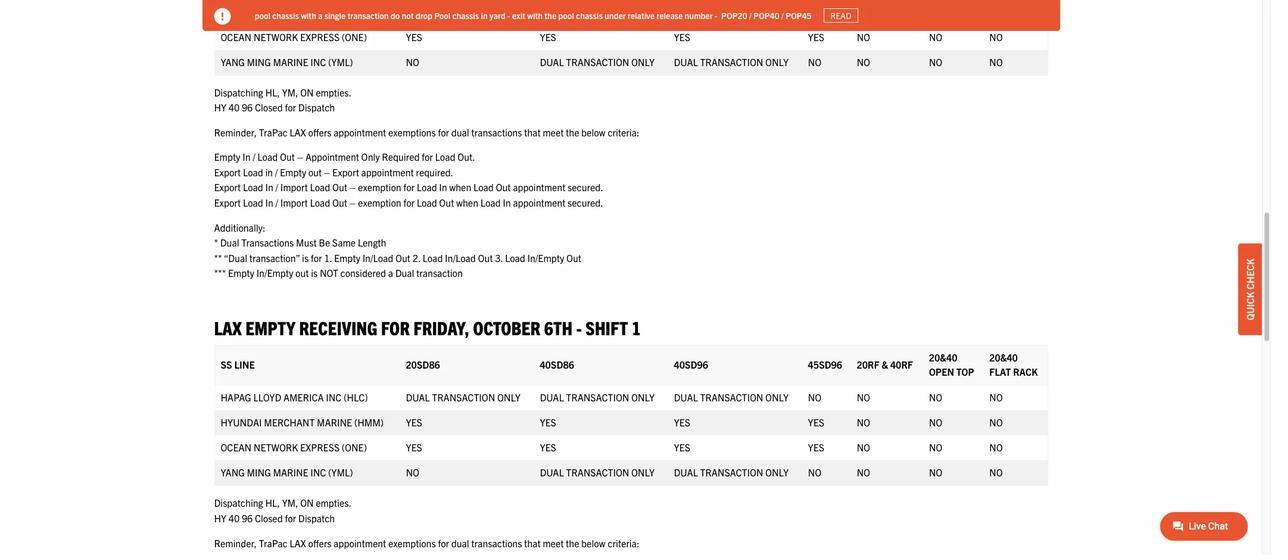 Task type: describe. For each thing, give the bounding box(es) containing it.
0 horizontal spatial in/empty
[[257, 267, 293, 279]]

2 (hmm) from the top
[[354, 417, 384, 429]]

hapag
[[221, 392, 251, 404]]

1 with from the left
[[301, 10, 316, 21]]

3.
[[495, 252, 503, 264]]

20sd86
[[406, 359, 440, 371]]

0 vertical spatial inc
[[310, 56, 326, 68]]

america
[[283, 392, 324, 404]]

1 in/load from the left
[[363, 252, 393, 264]]

1 horizontal spatial -
[[576, 316, 582, 339]]

*
[[214, 237, 218, 249]]

for inside additionally: * dual transactions must be same length ** "dual transaction" is for 1. empty in/load out 2. load in/load out 3. load in/empty out *** empty in/empty out is not considered a dual transaction
[[311, 252, 322, 264]]

**
[[214, 252, 222, 264]]

2 on from the top
[[300, 497, 314, 509]]

number
[[685, 10, 713, 21]]

length
[[358, 237, 386, 249]]

2 96 from the top
[[242, 512, 253, 524]]

pop45
[[786, 10, 812, 21]]

hapag lloyd america inc (hlc)
[[221, 392, 368, 404]]

required
[[382, 151, 420, 163]]

lloyd
[[253, 392, 281, 404]]

1 horizontal spatial is
[[311, 267, 318, 279]]

flat
[[989, 366, 1011, 378]]

1 hy from the top
[[214, 101, 226, 113]]

2 pool from the left
[[558, 10, 574, 21]]

1 offers from the top
[[308, 126, 331, 138]]

2 ocean from the top
[[221, 442, 251, 454]]

40sd96
[[674, 359, 708, 371]]

2 dispatching hl, ym, on empties. hy 40 96 closed for dispatch from the top
[[214, 497, 351, 524]]

2 yang ming marine inc (yml) from the top
[[221, 467, 353, 479]]

1 exemptions from the top
[[388, 126, 436, 138]]

20&40 for open
[[929, 352, 957, 364]]

transaction inside additionally: * dual transactions must be same length ** "dual transaction" is for 1. empty in/load out 2. load in/load out 3. load in/empty out *** empty in/empty out is not considered a dual transaction
[[416, 267, 463, 279]]

2 with from the left
[[527, 10, 543, 21]]

2 secured. from the top
[[568, 197, 603, 209]]

45sd96
[[808, 359, 842, 371]]

under
[[605, 10, 626, 21]]

empty in / load out – appointment only required for load out. export load in / empty out – export appointment required. export load in / import load out – exemption for load in when load out appointment secured. export load in / import load out – exemption for load out when load in appointment secured.
[[214, 151, 603, 209]]

shift
[[586, 316, 628, 339]]

exit
[[512, 10, 525, 21]]

2.
[[413, 252, 420, 264]]

2 trapac from the top
[[259, 537, 287, 549]]

for
[[381, 316, 410, 339]]

2 hy from the top
[[214, 512, 226, 524]]

receiving
[[299, 316, 377, 339]]

1 yang ming marine inc (yml) from the top
[[221, 56, 353, 68]]

0 vertical spatial a
[[318, 10, 323, 21]]

1 criteria: from the top
[[608, 126, 639, 138]]

empty
[[246, 316, 295, 339]]

additionally: * dual transactions must be same length ** "dual transaction" is for 1. empty in/load out 2. load in/load out 3. load in/empty out *** empty in/empty out is not considered a dual transaction
[[214, 221, 581, 279]]

2 ocean network express (one) from the top
[[221, 442, 367, 454]]

1 merchant from the top
[[264, 6, 315, 18]]

considered
[[340, 267, 386, 279]]

2 express from the top
[[300, 442, 340, 454]]

appointment
[[306, 151, 359, 163]]

2 import from the top
[[280, 197, 308, 209]]

required.
[[416, 166, 453, 178]]

1 vertical spatial when
[[456, 197, 478, 209]]

1
[[632, 316, 641, 339]]

20&40 for flat
[[989, 352, 1018, 364]]

1 dispatching hl, ym, on empties. hy 40 96 closed for dispatch from the top
[[214, 86, 351, 113]]

20rf
[[857, 359, 880, 371]]

2 transactions from the top
[[471, 537, 522, 549]]

6th
[[544, 316, 572, 339]]

additionally:
[[214, 221, 265, 233]]

1 ming from the top
[[247, 56, 271, 68]]

must
[[296, 237, 317, 249]]

be
[[319, 237, 330, 249]]

20&40 flat rack
[[989, 352, 1038, 378]]

20&40 open top
[[929, 352, 974, 378]]

a inside additionally: * dual transactions must be same length ** "dual transaction" is for 1. empty in/load out 2. load in/load out 3. load in/empty out *** empty in/empty out is not considered a dual transaction
[[388, 267, 393, 279]]

1 hyundai from the top
[[221, 6, 262, 18]]

2 horizontal spatial -
[[715, 10, 718, 21]]

2 empties. from the top
[[316, 497, 351, 509]]

1 trapac from the top
[[259, 126, 287, 138]]

pool
[[434, 10, 450, 21]]

2 meet from the top
[[543, 537, 564, 549]]

1.
[[324, 252, 332, 264]]

1 network from the top
[[254, 31, 298, 43]]

(hlc)
[[344, 392, 368, 404]]

1 96 from the top
[[242, 101, 253, 113]]

2 vertical spatial the
[[566, 537, 579, 549]]

2 closed from the top
[[255, 512, 283, 524]]

only
[[361, 151, 380, 163]]

0 vertical spatial lax
[[290, 126, 306, 138]]

lax empty receiving           for friday, october 6th              - shift 1
[[214, 316, 641, 339]]

0 vertical spatial dual
[[220, 237, 239, 249]]

pop40
[[753, 10, 779, 21]]

1 pool from the left
[[255, 10, 270, 21]]

2 vertical spatial inc
[[310, 467, 326, 479]]

1 vertical spatial dual
[[395, 267, 414, 279]]

2 vertical spatial lax
[[290, 537, 306, 549]]

&
[[882, 359, 888, 371]]

out inside additionally: * dual transactions must be same length ** "dual transaction" is for 1. empty in/load out 2. load in/load out 3. load in/empty out *** empty in/empty out is not considered a dual transaction
[[296, 267, 309, 279]]

1 transactions from the top
[[471, 126, 522, 138]]

ss
[[221, 359, 232, 371]]

1 (one) from the top
[[342, 31, 367, 43]]

2 in/load from the left
[[445, 252, 476, 264]]

1 closed from the top
[[255, 101, 283, 113]]

1 vertical spatial the
[[566, 126, 579, 138]]

single
[[324, 10, 346, 21]]

relative
[[628, 10, 655, 21]]

not
[[402, 10, 414, 21]]

1 hl, from the top
[[265, 86, 280, 98]]

40sd86
[[540, 359, 574, 371]]

october
[[473, 316, 540, 339]]

0 vertical spatial the
[[545, 10, 556, 21]]

top
[[956, 366, 974, 378]]

2 that from the top
[[524, 537, 541, 549]]

out.
[[458, 151, 475, 163]]

2 ming from the top
[[247, 467, 271, 479]]



Task type: vqa. For each thing, say whether or not it's contained in the screenshot.


Task type: locate. For each thing, give the bounding box(es) containing it.
pop20
[[721, 10, 747, 21]]

0 vertical spatial ym,
[[282, 86, 298, 98]]

2 (yml) from the top
[[328, 467, 353, 479]]

1 vertical spatial ocean network express (one)
[[221, 442, 367, 454]]

transactions
[[471, 126, 522, 138], [471, 537, 522, 549]]

(hmm) down the (hlc)
[[354, 417, 384, 429]]

0 vertical spatial yang
[[221, 56, 245, 68]]

meet
[[543, 126, 564, 138], [543, 537, 564, 549]]

0 vertical spatial hy
[[214, 101, 226, 113]]

1 vertical spatial in
[[265, 166, 273, 178]]

0 vertical spatial (hmm)
[[354, 6, 384, 18]]

do
[[391, 10, 400, 21]]

chassis left single
[[272, 10, 299, 21]]

/
[[749, 10, 752, 21], [781, 10, 784, 21], [253, 151, 255, 163], [275, 166, 278, 178], [275, 181, 278, 193], [275, 197, 278, 209]]

1 meet from the top
[[543, 126, 564, 138]]

2 ym, from the top
[[282, 497, 298, 509]]

0 vertical spatial reminder,
[[214, 126, 257, 138]]

network
[[254, 31, 298, 43], [254, 442, 298, 454]]

rack
[[1013, 366, 1038, 378]]

transactions
[[241, 237, 294, 249]]

1 vertical spatial hl,
[[265, 497, 280, 509]]

0 vertical spatial transaction
[[348, 10, 389, 21]]

pool
[[255, 10, 270, 21], [558, 10, 574, 21]]

in/empty down transaction"
[[257, 267, 293, 279]]

read
[[830, 10, 851, 21]]

2 hyundai from the top
[[221, 417, 262, 429]]

merchant left single
[[264, 6, 315, 18]]

2 below from the top
[[581, 537, 605, 549]]

1 vertical spatial hy
[[214, 512, 226, 524]]

0 vertical spatial transactions
[[471, 126, 522, 138]]

1 20&40 from the left
[[929, 352, 957, 364]]

2 20&40 from the left
[[989, 352, 1018, 364]]

is down must
[[302, 252, 309, 264]]

2 reminder, from the top
[[214, 537, 257, 549]]

0 horizontal spatial 20&40
[[929, 352, 957, 364]]

2 exemption from the top
[[358, 197, 401, 209]]

pool right exit
[[558, 10, 574, 21]]

a
[[318, 10, 323, 21], [388, 267, 393, 279]]

0 vertical spatial hl,
[[265, 86, 280, 98]]

1 reminder, from the top
[[214, 126, 257, 138]]

20&40 up open
[[929, 352, 957, 364]]

in/load down length
[[363, 252, 393, 264]]

20&40 up flat
[[989, 352, 1018, 364]]

0 vertical spatial ocean
[[221, 31, 251, 43]]

a right considered
[[388, 267, 393, 279]]

(yml)
[[328, 56, 353, 68], [328, 467, 353, 479]]

when down required. at left top
[[449, 181, 471, 193]]

chassis left under at the left top
[[576, 10, 603, 21]]

1 horizontal spatial dual
[[395, 267, 414, 279]]

1 dual from the top
[[451, 126, 469, 138]]

1 vertical spatial empties.
[[316, 497, 351, 509]]

0 horizontal spatial dual
[[220, 237, 239, 249]]

1 on from the top
[[300, 86, 314, 98]]

merchant down hapag lloyd america inc (hlc)
[[264, 417, 315, 429]]

line
[[234, 359, 255, 371]]

pool chassis with a single transaction  do not drop pool chassis in yard -  exit with the pool chassis under relative release number -  pop20 / pop40 / pop45
[[255, 10, 812, 21]]

0 horizontal spatial chassis
[[272, 10, 299, 21]]

20&40 inside 20&40 flat rack
[[989, 352, 1018, 364]]

2 40 from the top
[[229, 512, 240, 524]]

1 horizontal spatial in/empty
[[527, 252, 564, 264]]

1 hyundai merchant marine (hmm) from the top
[[221, 6, 384, 18]]

1 chassis from the left
[[272, 10, 299, 21]]

out
[[280, 151, 295, 163], [332, 181, 347, 193], [496, 181, 511, 193], [332, 197, 347, 209], [439, 197, 454, 209], [396, 252, 410, 264], [478, 252, 493, 264], [566, 252, 581, 264]]

1 vertical spatial trapac
[[259, 537, 287, 549]]

dual
[[540, 56, 564, 68], [674, 56, 698, 68], [406, 392, 430, 404], [540, 392, 564, 404], [674, 392, 698, 404], [540, 467, 564, 479], [674, 467, 698, 479]]

lax
[[290, 126, 306, 138], [214, 316, 242, 339], [290, 537, 306, 549]]

1 vertical spatial hyundai merchant marine (hmm)
[[221, 417, 384, 429]]

empties.
[[316, 86, 351, 98], [316, 497, 351, 509]]

import
[[280, 181, 308, 193], [280, 197, 308, 209]]

1 ocean network express (one) from the top
[[221, 31, 367, 43]]

solid image
[[214, 8, 231, 25]]

dispatching
[[214, 86, 263, 98], [214, 497, 263, 509]]

1 vertical spatial dispatching hl, ym, on empties. hy 40 96 closed for dispatch
[[214, 497, 351, 524]]

quick check link
[[1238, 244, 1262, 335]]

exemptions
[[388, 126, 436, 138], [388, 537, 436, 549]]

ming
[[247, 56, 271, 68], [247, 467, 271, 479]]

with right exit
[[527, 10, 543, 21]]

express down the america
[[300, 442, 340, 454]]

0 vertical spatial (one)
[[342, 31, 367, 43]]

0 vertical spatial on
[[300, 86, 314, 98]]

3 chassis from the left
[[576, 10, 603, 21]]

1 horizontal spatial in/load
[[445, 252, 476, 264]]

0 vertical spatial network
[[254, 31, 298, 43]]

(one) down the (hlc)
[[342, 442, 367, 454]]

transaction left do
[[348, 10, 389, 21]]

0 vertical spatial hyundai
[[221, 6, 262, 18]]

a left single
[[318, 10, 323, 21]]

- right "6th"
[[576, 316, 582, 339]]

hy
[[214, 101, 226, 113], [214, 512, 226, 524]]

0 vertical spatial ming
[[247, 56, 271, 68]]

exemption
[[358, 181, 401, 193], [358, 197, 401, 209]]

0 vertical spatial offers
[[308, 126, 331, 138]]

pool right solid image
[[255, 10, 270, 21]]

2 yang from the top
[[221, 467, 245, 479]]

0 vertical spatial secured.
[[568, 181, 603, 193]]

with left single
[[301, 10, 316, 21]]

0 vertical spatial closed
[[255, 101, 283, 113]]

(hmm) left do
[[354, 6, 384, 18]]

0 horizontal spatial transaction
[[348, 10, 389, 21]]

0 vertical spatial (yml)
[[328, 56, 353, 68]]

ocean network express (one) down single
[[221, 31, 367, 43]]

0 horizontal spatial with
[[301, 10, 316, 21]]

trapac
[[259, 126, 287, 138], [259, 537, 287, 549]]

criteria:
[[608, 126, 639, 138], [608, 537, 639, 549]]

0 vertical spatial that
[[524, 126, 541, 138]]

quick check
[[1244, 259, 1256, 320]]

release
[[657, 10, 683, 21]]

in inside empty in / load out – appointment only required for load out. export load in / empty out – export appointment required. export load in / import load out – exemption for load in when load out appointment secured. export load in / import load out – exemption for load out when load in appointment secured.
[[265, 166, 273, 178]]

1 vertical spatial that
[[524, 537, 541, 549]]

96
[[242, 101, 253, 113], [242, 512, 253, 524]]

in/load left 3.
[[445, 252, 476, 264]]

1 dispatching from the top
[[214, 86, 263, 98]]

1 dispatch from the top
[[298, 101, 335, 113]]

0 horizontal spatial -
[[507, 10, 510, 21]]

1 vertical spatial reminder,
[[214, 537, 257, 549]]

1 horizontal spatial transaction
[[416, 267, 463, 279]]

in/empty
[[527, 252, 564, 264], [257, 267, 293, 279]]

0 horizontal spatial pool
[[255, 10, 270, 21]]

open
[[929, 366, 954, 378]]

1 vertical spatial on
[[300, 497, 314, 509]]

2 dual from the top
[[451, 537, 469, 549]]

reminder, trapac lax offers appointment exemptions for dual transactions that meet the below criteria:
[[214, 126, 639, 138], [214, 537, 639, 549]]

0 vertical spatial reminder, trapac lax offers appointment exemptions for dual transactions that meet the below criteria:
[[214, 126, 639, 138]]

exemption down "only"
[[358, 181, 401, 193]]

in
[[243, 151, 250, 163], [265, 181, 273, 193], [439, 181, 447, 193], [265, 197, 273, 209], [503, 197, 511, 209]]

***
[[214, 267, 226, 279]]

1 vertical spatial meet
[[543, 537, 564, 549]]

below
[[581, 126, 605, 138], [581, 537, 605, 549]]

1 ocean from the top
[[221, 31, 251, 43]]

1 import from the top
[[280, 181, 308, 193]]

1 vertical spatial yang
[[221, 467, 245, 479]]

yard
[[490, 10, 505, 21]]

20&40 inside 20&40 open top
[[929, 352, 957, 364]]

1 express from the top
[[300, 31, 340, 43]]

2 exemptions from the top
[[388, 537, 436, 549]]

1 (hmm) from the top
[[354, 6, 384, 18]]

40rf
[[890, 359, 913, 371]]

1 vertical spatial ocean
[[221, 442, 251, 454]]

yang
[[221, 56, 245, 68], [221, 467, 245, 479]]

1 vertical spatial (yml)
[[328, 467, 353, 479]]

1 vertical spatial exemption
[[358, 197, 401, 209]]

0 horizontal spatial in
[[265, 166, 273, 178]]

1 40 from the top
[[229, 101, 240, 113]]

out left 'not' at the left
[[296, 267, 309, 279]]

1 vertical spatial lax
[[214, 316, 242, 339]]

–
[[297, 151, 303, 163], [324, 166, 330, 178], [349, 181, 356, 193], [349, 197, 356, 209]]

0 vertical spatial dispatching hl, ym, on empties. hy 40 96 closed for dispatch
[[214, 86, 351, 113]]

1 vertical spatial criteria:
[[608, 537, 639, 549]]

1 vertical spatial secured.
[[568, 197, 603, 209]]

dual right *
[[220, 237, 239, 249]]

2 chassis from the left
[[452, 10, 479, 21]]

1 that from the top
[[524, 126, 541, 138]]

1 vertical spatial out
[[296, 267, 309, 279]]

0 vertical spatial when
[[449, 181, 471, 193]]

1 vertical spatial import
[[280, 197, 308, 209]]

1 vertical spatial inc
[[326, 392, 342, 404]]

reminder,
[[214, 126, 257, 138], [214, 537, 257, 549]]

1 vertical spatial 96
[[242, 512, 253, 524]]

ocean network express (one) down hapag lloyd america inc (hlc)
[[221, 442, 367, 454]]

dual down 2.
[[395, 267, 414, 279]]

0 vertical spatial exemption
[[358, 181, 401, 193]]

import down appointment
[[280, 181, 308, 193]]

same
[[332, 237, 356, 249]]

is left 'not' at the left
[[311, 267, 318, 279]]

no
[[857, 6, 870, 18], [857, 31, 870, 43], [929, 31, 942, 43], [989, 31, 1003, 43], [406, 56, 419, 68], [808, 56, 821, 68], [857, 56, 870, 68], [929, 56, 942, 68], [989, 56, 1003, 68], [808, 392, 821, 404], [857, 392, 870, 404], [929, 392, 942, 404], [989, 392, 1003, 404], [857, 417, 870, 429], [929, 417, 942, 429], [989, 417, 1003, 429], [857, 442, 870, 454], [929, 442, 942, 454], [989, 442, 1003, 454], [406, 467, 419, 479], [808, 467, 821, 479], [857, 467, 870, 479], [929, 467, 942, 479], [989, 467, 1003, 479]]

1 vertical spatial yang ming marine inc (yml)
[[221, 467, 353, 479]]

2 network from the top
[[254, 442, 298, 454]]

for
[[285, 101, 296, 113], [438, 126, 449, 138], [422, 151, 433, 163], [403, 181, 415, 193], [403, 197, 415, 209], [311, 252, 322, 264], [285, 512, 296, 524], [438, 537, 449, 549]]

1 horizontal spatial in
[[481, 10, 488, 21]]

read link
[[824, 8, 858, 23]]

in/empty right 3.
[[527, 252, 564, 264]]

check
[[1244, 259, 1256, 290]]

appointment
[[334, 126, 386, 138], [361, 166, 414, 178], [513, 181, 565, 193], [513, 197, 565, 209], [334, 537, 386, 549]]

2 (one) from the top
[[342, 442, 367, 454]]

2 dispatching from the top
[[214, 497, 263, 509]]

(one) down single
[[342, 31, 367, 43]]

ocean down solid image
[[221, 31, 251, 43]]

1 vertical spatial (one)
[[342, 442, 367, 454]]

1 vertical spatial dual
[[451, 537, 469, 549]]

drop
[[416, 10, 432, 21]]

1 horizontal spatial 20&40
[[989, 352, 1018, 364]]

hyundai merchant marine (hmm)
[[221, 6, 384, 18], [221, 417, 384, 429]]

offers
[[308, 126, 331, 138], [308, 537, 331, 549]]

when down 'out.'
[[456, 197, 478, 209]]

out
[[308, 166, 322, 178], [296, 267, 309, 279]]

chassis
[[272, 10, 299, 21], [452, 10, 479, 21], [576, 10, 603, 21]]

1 below from the top
[[581, 126, 605, 138]]

1 vertical spatial is
[[311, 267, 318, 279]]

0 vertical spatial express
[[300, 31, 340, 43]]

marine
[[317, 6, 352, 18], [273, 56, 308, 68], [317, 417, 352, 429], [273, 467, 308, 479]]

ss line
[[221, 359, 255, 371]]

transaction
[[348, 10, 389, 21], [416, 267, 463, 279]]

express down single
[[300, 31, 340, 43]]

2 hl, from the top
[[265, 497, 280, 509]]

0 vertical spatial is
[[302, 252, 309, 264]]

2 dispatch from the top
[[298, 512, 335, 524]]

load
[[258, 151, 278, 163], [435, 151, 455, 163], [243, 166, 263, 178], [243, 181, 263, 193], [310, 181, 330, 193], [417, 181, 437, 193], [473, 181, 494, 193], [243, 197, 263, 209], [310, 197, 330, 209], [417, 197, 437, 209], [480, 197, 501, 209], [423, 252, 443, 264], [505, 252, 525, 264]]

1 vertical spatial transactions
[[471, 537, 522, 549]]

1 secured. from the top
[[568, 181, 603, 193]]

0 vertical spatial 40
[[229, 101, 240, 113]]

1 exemption from the top
[[358, 181, 401, 193]]

0 vertical spatial hyundai merchant marine (hmm)
[[221, 6, 384, 18]]

1 vertical spatial closed
[[255, 512, 283, 524]]

import up must
[[280, 197, 308, 209]]

with
[[301, 10, 316, 21], [527, 10, 543, 21]]

-
[[507, 10, 510, 21], [715, 10, 718, 21], [576, 316, 582, 339]]

1 vertical spatial ming
[[247, 467, 271, 479]]

0 vertical spatial empties.
[[316, 86, 351, 98]]

when
[[449, 181, 471, 193], [456, 197, 478, 209]]

0 horizontal spatial a
[[318, 10, 323, 21]]

- right the "number"
[[715, 10, 718, 21]]

closed
[[255, 101, 283, 113], [255, 512, 283, 524]]

1 vertical spatial a
[[388, 267, 393, 279]]

0 vertical spatial below
[[581, 126, 605, 138]]

0 vertical spatial criteria:
[[608, 126, 639, 138]]

friday,
[[414, 316, 469, 339]]

out inside empty in / load out – appointment only required for load out. export load in / empty out – export appointment required. export load in / import load out – exemption for load in when load out appointment secured. export load in / import load out – exemption for load out when load in appointment secured.
[[308, 166, 322, 178]]

inc
[[310, 56, 326, 68], [326, 392, 342, 404], [310, 467, 326, 479]]

1 vertical spatial hyundai
[[221, 417, 262, 429]]

"dual
[[224, 252, 247, 264]]

2 merchant from the top
[[264, 417, 315, 429]]

dual
[[451, 126, 469, 138], [451, 537, 469, 549]]

dual transaction only
[[540, 56, 655, 68], [674, 56, 789, 68], [406, 392, 521, 404], [540, 392, 655, 404], [674, 392, 789, 404], [540, 467, 655, 479], [674, 467, 789, 479]]

quick
[[1244, 292, 1256, 320]]

dispatching hl, ym, on empties. hy 40 96 closed for dispatch
[[214, 86, 351, 113], [214, 497, 351, 524]]

0 vertical spatial dispatching
[[214, 86, 263, 98]]

chassis right pool
[[452, 10, 479, 21]]

the
[[545, 10, 556, 21], [566, 126, 579, 138], [566, 537, 579, 549]]

1 yang from the top
[[221, 56, 245, 68]]

exemption up length
[[358, 197, 401, 209]]

2 reminder, trapac lax offers appointment exemptions for dual transactions that meet the below criteria: from the top
[[214, 537, 639, 549]]

export
[[214, 166, 241, 178], [332, 166, 359, 178], [214, 181, 241, 193], [214, 197, 241, 209]]

1 vertical spatial dispatching
[[214, 497, 263, 509]]

2 offers from the top
[[308, 537, 331, 549]]

1 horizontal spatial chassis
[[452, 10, 479, 21]]

2 hyundai merchant marine (hmm) from the top
[[221, 417, 384, 429]]

1 horizontal spatial with
[[527, 10, 543, 21]]

1 (yml) from the top
[[328, 56, 353, 68]]

dispatch
[[298, 101, 335, 113], [298, 512, 335, 524]]

transaction down 2.
[[416, 267, 463, 279]]

out down appointment
[[308, 166, 322, 178]]

1 empties. from the top
[[316, 86, 351, 98]]

1 vertical spatial merchant
[[264, 417, 315, 429]]

0 vertical spatial in/empty
[[527, 252, 564, 264]]

1 vertical spatial in/empty
[[257, 267, 293, 279]]

in/load
[[363, 252, 393, 264], [445, 252, 476, 264]]

1 horizontal spatial a
[[388, 267, 393, 279]]

not
[[320, 267, 338, 279]]

2 criteria: from the top
[[608, 537, 639, 549]]

0 vertical spatial in
[[481, 10, 488, 21]]

ocean network express (one)
[[221, 31, 367, 43], [221, 442, 367, 454]]

0 horizontal spatial is
[[302, 252, 309, 264]]

transaction"
[[249, 252, 300, 264]]

in
[[481, 10, 488, 21], [265, 166, 273, 178]]

ocean down the hapag
[[221, 442, 251, 454]]

1 vertical spatial dispatch
[[298, 512, 335, 524]]

1 vertical spatial express
[[300, 442, 340, 454]]

1 ym, from the top
[[282, 86, 298, 98]]

- left exit
[[507, 10, 510, 21]]

0 vertical spatial merchant
[[264, 6, 315, 18]]

1 vertical spatial transaction
[[416, 267, 463, 279]]

1 reminder, trapac lax offers appointment exemptions for dual transactions that meet the below criteria: from the top
[[214, 126, 639, 138]]

20rf & 40rf
[[857, 359, 913, 371]]

0 vertical spatial 96
[[242, 101, 253, 113]]



